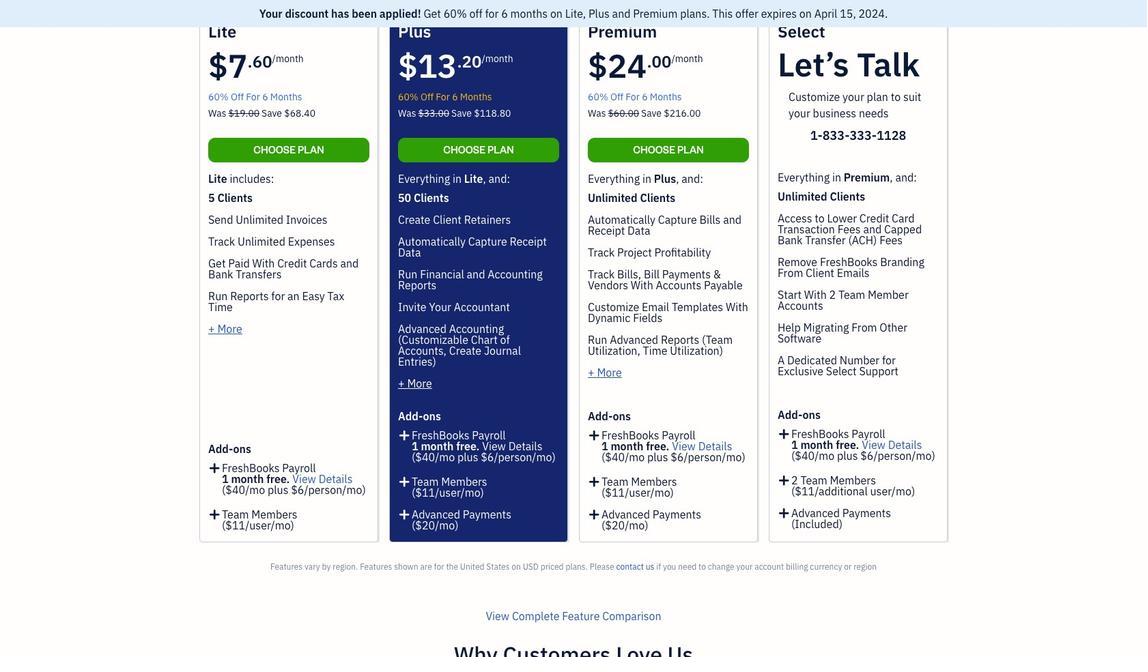 Task type: vqa. For each thing, say whether or not it's contained in the screenshot.
Get Started with Projects image
no



Task type: describe. For each thing, give the bounding box(es) containing it.
choose plan for 60
[[254, 143, 324, 156]]

/month for 60
[[272, 53, 304, 65]]

333-
[[850, 128, 877, 143]]

everything in premium , and: unlimited clients
[[778, 171, 918, 204]]

&
[[714, 268, 721, 282]]

please
[[590, 562, 615, 573]]

talk
[[857, 43, 921, 85]]

freshbooks payroll 1 month free. view details ($40/mo plus $6/person/mo) for 00
[[602, 429, 746, 465]]

payments up states on the bottom
[[463, 508, 512, 522]]

journal
[[484, 344, 521, 358]]

0 horizontal spatial fees
[[838, 223, 861, 236]]

vary
[[305, 562, 320, 573]]

profit
[[322, 277, 359, 297]]

account
[[755, 562, 784, 573]]

transfer
[[806, 234, 846, 247]]

templates
[[672, 301, 724, 314]]

+ more link for plus
[[398, 377, 432, 391]]

payroll for 60
[[282, 462, 316, 476]]

$33.00
[[418, 107, 450, 120]]

lite inside lite includes: 5 clients
[[208, 172, 227, 186]]

get inside the get paid with credit cards and bank transfers
[[208, 257, 226, 271]]

ons for 00
[[613, 410, 631, 424]]

an
[[288, 290, 300, 303]]

support
[[860, 365, 899, 379]]

($11/user/mo) for 60
[[222, 519, 294, 533]]

free. for 00
[[646, 440, 670, 454]]

main element
[[0, 0, 150, 658]]

with inside track bills, bill payments & vendors with accounts payable
[[631, 279, 654, 292]]

usd
[[523, 562, 539, 573]]

view details button for 60
[[293, 473, 353, 486]]

0 horizontal spatial + more
[[208, 323, 242, 336]]

$19.00
[[229, 107, 260, 120]]

free. for 20
[[457, 440, 480, 454]]

advanced payments ($20/mo) for 00
[[602, 508, 702, 533]]

plan for 20
[[488, 143, 514, 156]]

client inside remove freshbooks branding from client emails
[[806, 266, 835, 280]]

exclusive
[[778, 365, 824, 379]]

accounting inside advanced accounting (customizable chart of accounts, create journal entries)
[[449, 323, 504, 336]]

freshbooks payroll 1 month free. view details ($40/mo plus $6/person/mo) for 60
[[222, 462, 366, 497]]

with inside start with 2 team member accounts
[[805, 288, 827, 302]]

remove
[[778, 256, 818, 269]]

dedicated
[[788, 354, 838, 368]]

profitability
[[655, 246, 711, 260]]

data inside the automatically capture receipt data
[[398, 246, 421, 260]]

1 horizontal spatial plans.
[[681, 7, 710, 20]]

0 horizontal spatial select
[[778, 20, 826, 42]]

0 horizontal spatial +
[[208, 323, 215, 336]]

in inside everything in premium , and: unlimited clients
[[833, 171, 842, 184]]

team members ($11/user/mo) for 20
[[412, 476, 488, 500]]

unlimited up track unlimited expenses
[[236, 213, 284, 227]]

owner
[[11, 27, 38, 38]]

your discount has been applied! get 60% off for 6 months on lite, plus and premium plans. this offer expires on april 15, 2024.
[[259, 7, 888, 20]]

run financial and accounting reports
[[398, 268, 543, 292]]

states
[[487, 562, 510, 573]]

vendors
[[588, 279, 629, 292]]

and: for 20
[[489, 172, 510, 186]]

1 for 60
[[222, 473, 229, 486]]

60
[[253, 51, 272, 72]]

create for create client retainers
[[398, 213, 431, 227]]

1-
[[811, 128, 823, 143]]

(customizable
[[398, 333, 469, 347]]

easy
[[302, 290, 325, 303]]

freshbooks inside remove freshbooks branding from client emails
[[821, 256, 878, 269]]

receipt inside the automatically capture receipt data
[[510, 235, 547, 249]]

automatically for automatically capture receipt data
[[398, 235, 466, 249]]

+ for premium
[[588, 366, 595, 380]]

0 vertical spatial get
[[424, 7, 441, 20]]

send
[[208, 213, 233, 227]]

was for 60
[[208, 107, 227, 120]]

user/mo)
[[871, 485, 916, 499]]

expenses
[[288, 235, 335, 249]]

view details button for 00
[[672, 440, 733, 454]]

reports inside run reports for an easy tax time
[[230, 290, 269, 303]]

/month for 00
[[672, 53, 704, 65]]

view for 20
[[482, 440, 506, 454]]

add- for 60
[[208, 443, 233, 456]]

accounts,
[[398, 344, 447, 358]]

advanced up contact
[[602, 508, 650, 522]]

2 inside 2 team members ($11/additional user/mo)
[[792, 474, 798, 488]]

choose plan for 00
[[634, 143, 704, 156]]

software
[[778, 332, 822, 346]]

60% for plus
[[398, 91, 419, 103]]

plus for 00
[[648, 451, 669, 465]]

and: for 00
[[682, 172, 704, 186]]

view complete feature comparison button
[[486, 609, 662, 625]]

time inside "run advanced reports (team utilization, time utilization)"
[[643, 344, 668, 358]]

($40/mo for 00
[[602, 451, 645, 465]]

on for this offer expires on april 15, 2024.
[[551, 7, 563, 20]]

financial
[[420, 268, 464, 282]]

on for if you need to change your account billing currency or region
[[512, 562, 521, 573]]

free. for 60
[[267, 473, 290, 486]]

was for 20
[[398, 107, 417, 120]]

send unlimited invoices
[[208, 213, 328, 227]]

start with 2 team member accounts
[[778, 288, 909, 313]]

2 vertical spatial your
[[737, 562, 753, 573]]

months for 20
[[460, 91, 492, 103]]

. for 00
[[647, 51, 652, 72]]

accounts inside start with 2 team member accounts
[[778, 299, 824, 313]]

1 horizontal spatial fees
[[880, 234, 903, 247]]

team inside start with 2 team member accounts
[[839, 288, 866, 302]]

60% off for 6 months was $60.00 save $216.00
[[588, 91, 701, 120]]

accounts inside track bills, bill payments & vendors with accounts payable
[[656, 279, 702, 292]]

choose for 20
[[444, 143, 486, 156]]

lite inside everything in lite , and: 50 clients
[[464, 172, 483, 186]]

60% off for 6 months was $33.00 save $118.80
[[398, 91, 511, 120]]

more for 20
[[407, 377, 432, 391]]

cards
[[310, 257, 338, 271]]

from inside the help migrating from other software
[[852, 321, 878, 335]]

60% off for 6 months was $19.00 save $68.40
[[208, 91, 316, 120]]

bills
[[700, 213, 721, 227]]

for for 00
[[626, 91, 640, 103]]

6 left months
[[502, 7, 508, 20]]

advanced payments (included)
[[792, 507, 892, 532]]

everything in lite , and: 50 clients
[[398, 172, 510, 205]]

00
[[652, 51, 672, 72]]

transfers
[[236, 268, 282, 282]]

for right the off
[[485, 7, 499, 20]]

team inside 2 team members ($11/additional user/mo)
[[801, 474, 828, 488]]

business
[[813, 107, 857, 120]]

been
[[352, 7, 377, 20]]

($11/user/mo) for 20
[[412, 486, 484, 500]]

6 for lite
[[262, 91, 268, 103]]

ruby oranges owner
[[11, 12, 75, 38]]

(team
[[702, 333, 733, 347]]

. for 20
[[457, 51, 462, 72]]

everything inside everything in premium , and: unlimited clients
[[778, 171, 830, 184]]

ons for 60
[[233, 443, 251, 456]]

for right 'are'
[[434, 562, 445, 573]]

remove freshbooks branding from client emails
[[778, 256, 925, 280]]

payable
[[704, 279, 743, 292]]

receipt inside automatically capture bills and receipt data
[[588, 224, 625, 238]]

help migrating from other software
[[778, 321, 908, 346]]

1 vertical spatial your
[[429, 301, 452, 314]]

for for 60
[[246, 91, 260, 103]]

track unlimited expenses
[[208, 235, 335, 249]]

0 vertical spatial your
[[259, 7, 283, 20]]

to inside customize your plan to suit your business needs
[[891, 90, 901, 104]]

($20/mo) for 00
[[602, 519, 649, 533]]

us
[[646, 562, 655, 573]]

with inside the get paid with credit cards and bank transfers
[[252, 257, 275, 271]]

customize for your
[[789, 90, 841, 104]]

currency
[[811, 562, 843, 573]]

2 vertical spatial to
[[699, 562, 706, 573]]

united
[[460, 562, 485, 573]]

$60.00
[[608, 107, 640, 120]]

member
[[868, 288, 909, 302]]

view for 00
[[672, 440, 696, 454]]

advanced inside advanced accounting (customizable chart of accounts, create journal entries)
[[398, 323, 447, 336]]

0 vertical spatial plus
[[589, 7, 610, 20]]

freshbooks for 00
[[602, 429, 660, 443]]

and inside the get paid with credit cards and bank transfers
[[341, 257, 359, 271]]

payments up 'you'
[[653, 508, 702, 522]]

0 vertical spatial premium
[[634, 7, 678, 20]]

($20/mo) for 20
[[412, 519, 459, 533]]

reports inside "run advanced reports (team utilization, time utilization)"
[[661, 333, 700, 347]]

5
[[208, 191, 215, 205]]

create inside advanced accounting (customizable chart of accounts, create journal entries)
[[449, 344, 482, 358]]

2 horizontal spatial on
[[800, 7, 812, 20]]

for inside run reports for an easy tax time
[[271, 290, 285, 303]]

clients for everything in premium , and: unlimited clients
[[830, 190, 866, 204]]

this
[[713, 7, 733, 20]]

create new … button
[[847, 51, 1009, 84]]

0 vertical spatial your
[[843, 90, 865, 104]]

create client retainers
[[398, 213, 511, 227]]

branding
[[881, 256, 925, 269]]

automatically capture receipt data
[[398, 235, 547, 260]]

run reports for an easy tax time
[[208, 290, 345, 314]]

paid
[[228, 257, 250, 271]]

$6/person/mo) for 60
[[291, 484, 366, 497]]

accountant
[[454, 301, 510, 314]]

2 inside start with 2 team member accounts
[[830, 288, 836, 302]]

. for 60
[[248, 51, 253, 72]]

freshbooks payroll 1 month free. view details ($40/mo plus $6/person/mo) for 20
[[412, 429, 556, 465]]

payments inside track bills, bill payments & vendors with accounts payable
[[663, 268, 711, 282]]

save for 60
[[262, 107, 282, 120]]

offer
[[736, 7, 759, 20]]

suit
[[904, 90, 922, 104]]

to inside access to lower credit card transaction fees and capped bank transfer (ach) fees
[[815, 212, 825, 225]]

premium
[[588, 20, 657, 42]]

has
[[331, 7, 349, 20]]

customize your plan to suit your business needs
[[789, 90, 922, 120]]

lite,
[[566, 7, 586, 20]]

6 for premium
[[642, 91, 648, 103]]

($11/additional
[[792, 485, 868, 499]]

month for 20
[[421, 440, 454, 454]]

. 60 /month
[[248, 51, 304, 72]]

help
[[778, 321, 801, 335]]

everything in plus , and: unlimited clients
[[588, 172, 704, 205]]

retainers
[[464, 213, 511, 227]]

track project profitability
[[588, 246, 711, 260]]

bank inside access to lower credit card transaction fees and capped bank transfer (ach) fees
[[778, 234, 803, 247]]

0 horizontal spatial more
[[218, 323, 242, 336]]

clients inside lite includes: 5 clients
[[218, 191, 253, 205]]

60% for premium
[[588, 91, 609, 103]]

months for 60
[[270, 91, 302, 103]]

0 horizontal spatial + more link
[[208, 323, 242, 336]]

a
[[778, 354, 785, 368]]

0 vertical spatial client
[[433, 213, 462, 227]]

$6/person/mo) for 00
[[671, 451, 746, 465]]

advanced up 'are'
[[412, 508, 460, 522]]

…
[[942, 58, 952, 77]]



Task type: locate. For each thing, give the bounding box(es) containing it.
choose plan button
[[208, 138, 370, 163], [398, 138, 560, 163], [588, 138, 750, 163]]

2 horizontal spatial + more link
[[588, 366, 622, 380]]

1 horizontal spatial was
[[398, 107, 417, 120]]

track inside track bills, bill payments & vendors with accounts payable
[[588, 268, 615, 282]]

bill
[[644, 268, 660, 282]]

1 horizontal spatial ,
[[677, 172, 679, 186]]

add- for 00
[[588, 410, 613, 424]]

2 ($20/mo) from the left
[[602, 519, 649, 533]]

track
[[208, 235, 235, 249], [588, 246, 615, 260], [588, 268, 615, 282]]

2 horizontal spatial choose plan button
[[588, 138, 750, 163]]

2 choose plan from the left
[[444, 143, 514, 156]]

2 horizontal spatial and:
[[896, 171, 918, 184]]

3 choose from the left
[[634, 143, 676, 156]]

60% inside 60% off for 6 months was $33.00 save $118.80
[[398, 91, 419, 103]]

save for 20
[[452, 107, 472, 120]]

+ more for plus
[[398, 377, 432, 391]]

+ for plus
[[398, 377, 405, 391]]

team for 00
[[602, 476, 629, 489]]

for inside "60% off for 6 months was $19.00 save $68.40"
[[246, 91, 260, 103]]

details for 20
[[509, 440, 543, 454]]

+ more down entries) at the bottom of page
[[398, 377, 432, 391]]

0 vertical spatial plans.
[[681, 7, 710, 20]]

plus
[[589, 7, 610, 20], [654, 172, 677, 186]]

2 horizontal spatial plan
[[678, 143, 704, 156]]

15,
[[841, 7, 857, 20]]

0 vertical spatial create
[[859, 58, 906, 77]]

tax
[[328, 290, 345, 303]]

2 horizontal spatial off
[[611, 91, 624, 103]]

plan
[[867, 90, 889, 104]]

add-ons for 00
[[588, 410, 631, 424]]

2 advanced payments ($20/mo) from the left
[[602, 508, 702, 533]]

everything
[[778, 171, 830, 184], [398, 172, 450, 186], [588, 172, 640, 186]]

lite
[[208, 172, 227, 186], [464, 172, 483, 186]]

off for 20
[[421, 91, 434, 103]]

save for 00
[[642, 107, 662, 120]]

months for 00
[[650, 91, 682, 103]]

0 horizontal spatial to
[[699, 562, 706, 573]]

plus image
[[778, 426, 791, 440], [398, 428, 411, 441], [588, 428, 601, 441], [778, 473, 791, 486], [398, 474, 411, 488], [398, 510, 411, 521], [588, 510, 601, 521]]

1 vertical spatial select
[[827, 365, 857, 379]]

60% left the off
[[444, 7, 467, 20]]

0 horizontal spatial everything
[[398, 172, 450, 186]]

20
[[462, 51, 482, 72]]

choose up includes: at the left of page
[[254, 143, 296, 156]]

off for 60
[[231, 91, 244, 103]]

1 horizontal spatial more
[[407, 377, 432, 391]]

run for run financial and accounting reports
[[398, 268, 418, 282]]

run for run reports for an easy tax time
[[208, 290, 228, 303]]

/month up $216.00
[[672, 53, 704, 65]]

contact
[[617, 562, 644, 573]]

0 vertical spatial bank
[[778, 234, 803, 247]]

month for 60
[[231, 473, 264, 486]]

. 20 /month
[[457, 51, 514, 72]]

capture for receipt
[[469, 235, 507, 249]]

if
[[657, 562, 662, 573]]

track bills, bill payments & vendors with accounts payable
[[588, 268, 743, 292]]

view inside button
[[486, 610, 510, 624]]

in inside everything in plus , and: unlimited clients
[[643, 172, 652, 186]]

2024.
[[859, 7, 888, 20]]

1 horizontal spatial time
[[643, 344, 668, 358]]

0 horizontal spatial plus
[[589, 7, 610, 20]]

capped
[[885, 223, 923, 236]]

3 choose plan from the left
[[634, 143, 704, 156]]

save inside 60% off for 6 months was $33.00 save $118.80
[[452, 107, 472, 120]]

1 advanced payments ($20/mo) from the left
[[412, 508, 512, 533]]

1 horizontal spatial receipt
[[588, 224, 625, 238]]

client
[[433, 213, 462, 227], [806, 266, 835, 280]]

billing
[[786, 562, 809, 573]]

and: inside everything in lite , and: 50 clients
[[489, 172, 510, 186]]

bank down access
[[778, 234, 803, 247]]

clients inside everything in premium , and: unlimited clients
[[830, 190, 866, 204]]

everything for 00
[[588, 172, 640, 186]]

plus up automatically capture bills and receipt data
[[654, 172, 677, 186]]

and: inside everything in plus , and: unlimited clients
[[682, 172, 704, 186]]

/month for 20
[[482, 53, 514, 65]]

off
[[231, 91, 244, 103], [421, 91, 434, 103], [611, 91, 624, 103]]

/month down the off
[[482, 53, 514, 65]]

1 horizontal spatial lite
[[464, 172, 483, 186]]

off up $19.00
[[231, 91, 244, 103]]

2 choose from the left
[[444, 143, 486, 156]]

more for 00
[[597, 366, 622, 380]]

from inside remove freshbooks branding from client emails
[[778, 266, 804, 280]]

members for 20
[[442, 476, 488, 489]]

0 horizontal spatial /month
[[272, 53, 304, 65]]

1 lite from the left
[[208, 172, 227, 186]]

1 ($20/mo) from the left
[[412, 519, 459, 533]]

unlimited
[[778, 190, 828, 204], [588, 191, 638, 205], [236, 213, 284, 227], [238, 235, 286, 249]]

run inside run reports for an easy tax time
[[208, 290, 228, 303]]

advanced payments ($20/mo) up the
[[412, 508, 512, 533]]

automatically capture bills and receipt data
[[588, 213, 742, 238]]

to left lower
[[815, 212, 825, 225]]

$6/person/mo) for 20
[[481, 451, 556, 465]]

advanced payments ($20/mo) for 20
[[412, 508, 512, 533]]

freshbooks for 20
[[412, 429, 470, 443]]

and inside automatically capture bills and receipt data
[[724, 213, 742, 227]]

client down everything in lite , and: 50 clients
[[433, 213, 462, 227]]

($11/user/mo) for 00
[[602, 486, 674, 500]]

let's talk
[[778, 43, 921, 85]]

for for 20
[[436, 91, 450, 103]]

2 months from the left
[[460, 91, 492, 103]]

clients right 50
[[414, 191, 449, 205]]

($20/mo) up 'are'
[[412, 519, 459, 533]]

1 horizontal spatial choose plan
[[444, 143, 514, 156]]

your left plan
[[843, 90, 865, 104]]

2 horizontal spatial + more
[[588, 366, 622, 380]]

and: up bills
[[682, 172, 704, 186]]

1 months from the left
[[270, 91, 302, 103]]

1 horizontal spatial on
[[551, 7, 563, 20]]

. up 60% off for 6 months was $33.00 save $118.80
[[457, 51, 462, 72]]

60% for lite
[[208, 91, 229, 103]]

1 vertical spatial client
[[806, 266, 835, 280]]

1 horizontal spatial customize
[[789, 90, 841, 104]]

view
[[862, 439, 886, 452], [482, 440, 506, 454], [672, 440, 696, 454], [293, 473, 316, 486], [486, 610, 510, 624]]

utilization,
[[588, 344, 641, 358]]

0 vertical spatial customize
[[789, 90, 841, 104]]

and inside run financial and accounting reports
[[467, 268, 485, 282]]

1 . from the left
[[248, 51, 253, 72]]

($40/mo for 20
[[412, 451, 455, 465]]

for inside a dedicated number for exclusive select support
[[883, 354, 896, 368]]

$216.00
[[664, 107, 701, 120]]

free.
[[836, 439, 860, 452], [457, 440, 480, 454], [646, 440, 670, 454], [267, 473, 290, 486]]

customize for fields
[[588, 301, 640, 314]]

to right need
[[699, 562, 706, 573]]

1 horizontal spatial off
[[421, 91, 434, 103]]

was for 00
[[588, 107, 606, 120]]

0 horizontal spatial team members ($11/user/mo)
[[222, 508, 298, 533]]

($20/mo) up contact
[[602, 519, 649, 533]]

for inside 60% off for 6 months was $33.00 save $118.80
[[436, 91, 450, 103]]

to left the suit at the top of page
[[891, 90, 901, 104]]

client down the transfer
[[806, 266, 835, 280]]

from
[[778, 266, 804, 280], [852, 321, 878, 335]]

and inside access to lower credit card transaction fees and capped bank transfer (ach) fees
[[864, 223, 882, 236]]

1 for from the left
[[246, 91, 260, 103]]

1 horizontal spatial premium
[[844, 171, 890, 184]]

1 save from the left
[[262, 107, 282, 120]]

your right invite
[[429, 301, 452, 314]]

capture left bills
[[659, 213, 697, 227]]

team for 20
[[412, 476, 439, 489]]

0 horizontal spatial ,
[[483, 172, 486, 186]]

lite up the retainers
[[464, 172, 483, 186]]

2 horizontal spatial your
[[843, 90, 865, 104]]

run
[[398, 268, 418, 282], [208, 290, 228, 303], [588, 333, 608, 347]]

and up profit at top
[[341, 257, 359, 271]]

capture inside automatically capture bills and receipt data
[[659, 213, 697, 227]]

bank left transfers on the top left
[[208, 268, 233, 282]]

choose for 00
[[634, 143, 676, 156]]

0 horizontal spatial plans.
[[566, 562, 588, 573]]

0 vertical spatial credit
[[860, 212, 890, 225]]

lower
[[828, 212, 858, 225]]

get paid with credit cards and bank transfers
[[208, 257, 359, 282]]

track left bills,
[[588, 268, 615, 282]]

0 horizontal spatial receipt
[[510, 235, 547, 249]]

2 . from the left
[[457, 51, 462, 72]]

on left lite,
[[551, 7, 563, 20]]

migrating
[[804, 321, 850, 335]]

1 was from the left
[[208, 107, 227, 120]]

months up $118.80
[[460, 91, 492, 103]]

team members ($11/user/mo)
[[412, 476, 488, 500], [602, 476, 678, 500], [222, 508, 298, 533]]

features vary by region. features shown are for the united states on usd priced plans. please contact us if you need to change your account billing currency or region
[[271, 562, 877, 573]]

+ more down utilization,
[[588, 366, 622, 380]]

+ more link for premium
[[588, 366, 622, 380]]

in up automatically capture bills and receipt data
[[643, 172, 652, 186]]

, for 00
[[677, 172, 679, 186]]

0 horizontal spatial advanced payments ($20/mo)
[[412, 508, 512, 533]]

plan for 60
[[298, 143, 324, 156]]

months inside "60% off for 6 months was $19.00 save $68.40"
[[270, 91, 302, 103]]

+ more link down run reports for an easy tax time
[[208, 323, 242, 336]]

+ more for premium
[[588, 366, 622, 380]]

($20/mo)
[[412, 519, 459, 533], [602, 519, 649, 533]]

bank inside the get paid with credit cards and bank transfers
[[208, 268, 233, 282]]

from left other
[[852, 321, 878, 335]]

clients inside everything in lite , and: 50 clients
[[414, 191, 449, 205]]

3 . from the left
[[647, 51, 652, 72]]

customize inside customize your plan to suit your business needs
[[789, 90, 841, 104]]

more down utilization,
[[597, 366, 622, 380]]

was inside 60% off for 6 months was $60.00 save $216.00
[[588, 107, 606, 120]]

/month inside . 60 /month
[[272, 53, 304, 65]]

3 off from the left
[[611, 91, 624, 103]]

automatically for automatically capture bills and receipt data
[[588, 213, 656, 227]]

and:
[[896, 171, 918, 184], [489, 172, 510, 186], [682, 172, 704, 186]]

833-
[[823, 128, 850, 143]]

for
[[485, 7, 499, 20], [271, 290, 285, 303], [883, 354, 896, 368], [434, 562, 445, 573]]

unlimited up access
[[778, 190, 828, 204]]

months inside 60% off for 6 months was $60.00 save $216.00
[[650, 91, 682, 103]]

your up the 1- at the right top of the page
[[789, 107, 811, 120]]

was left $19.00
[[208, 107, 227, 120]]

save inside 60% off for 6 months was $60.00 save $216.00
[[642, 107, 662, 120]]

track down send
[[208, 235, 235, 249]]

2 horizontal spatial reports
[[661, 333, 700, 347]]

freshbooks payroll 1 month free. view details ($40/mo plus $6/person/mo)
[[792, 428, 936, 463], [412, 429, 556, 465], [602, 429, 746, 465], [222, 462, 366, 497]]

capture for bills
[[659, 213, 697, 227]]

and: up the retainers
[[489, 172, 510, 186]]

save inside "60% off for 6 months was $19.00 save $68.40"
[[262, 107, 282, 120]]

0 horizontal spatial ($20/mo)
[[412, 519, 459, 533]]

everything up access
[[778, 171, 830, 184]]

off
[[470, 7, 483, 20]]

more down run reports for an easy tax time
[[218, 323, 242, 336]]

1 vertical spatial automatically
[[398, 235, 466, 249]]

0 vertical spatial 2
[[830, 288, 836, 302]]

and right lite,
[[613, 7, 631, 20]]

with right the start
[[805, 288, 827, 302]]

run inside run financial and accounting reports
[[398, 268, 418, 282]]

freshbooks for 60
[[222, 462, 280, 476]]

comparison
[[603, 610, 662, 624]]

select left support
[[827, 365, 857, 379]]

accounts up "help"
[[778, 299, 824, 313]]

choose plan button down $216.00
[[588, 138, 750, 163]]

plans. right priced on the left bottom of page
[[566, 562, 588, 573]]

1 /month from the left
[[272, 53, 304, 65]]

more down entries) at the bottom of page
[[407, 377, 432, 391]]

view for 60
[[293, 473, 316, 486]]

customize down vendors
[[588, 301, 640, 314]]

1 vertical spatial 2
[[792, 474, 798, 488]]

everything down $60.00
[[588, 172, 640, 186]]

1 vertical spatial from
[[852, 321, 878, 335]]

1 vertical spatial data
[[398, 246, 421, 260]]

months up $216.00
[[650, 91, 682, 103]]

get right applied!
[[424, 7, 441, 20]]

payroll
[[852, 428, 886, 441], [472, 429, 506, 443], [662, 429, 696, 443], [282, 462, 316, 476]]

with inside the customize email templates with dynamic fields
[[726, 301, 749, 314]]

+ more link down entries) at the bottom of page
[[398, 377, 432, 391]]

0 horizontal spatial time
[[208, 301, 233, 314]]

team for 60
[[222, 508, 249, 522]]

plus for 60
[[268, 484, 289, 497]]

1 horizontal spatial advanced payments ($20/mo)
[[602, 508, 702, 533]]

0 horizontal spatial from
[[778, 266, 804, 280]]

2 was from the left
[[398, 107, 417, 120]]

3 save from the left
[[642, 107, 662, 120]]

credit inside the get paid with credit cards and bank transfers
[[278, 257, 307, 271]]

access to lower credit card transaction fees and capped bank transfer (ach) fees
[[778, 212, 923, 247]]

/month inside ". 00 /month"
[[672, 53, 704, 65]]

accounts
[[656, 279, 702, 292], [778, 299, 824, 313]]

choose plan button for 20
[[398, 138, 560, 163]]

details for 00
[[699, 440, 733, 454]]

your left discount
[[259, 7, 283, 20]]

view details button for 20
[[482, 440, 543, 454]]

1-833-333-1128
[[811, 128, 907, 143]]

, inside everything in plus , and: unlimited clients
[[677, 172, 679, 186]]

2 horizontal spatial ($11/user/mo)
[[602, 486, 674, 500]]

payments inside advanced payments (included)
[[843, 507, 892, 521]]

0 horizontal spatial bank
[[208, 268, 233, 282]]

create inside button
[[859, 58, 906, 77]]

months inside 60% off for 6 months was $33.00 save $118.80
[[460, 91, 492, 103]]

capture inside the automatically capture receipt data
[[469, 235, 507, 249]]

features left shown
[[360, 562, 392, 573]]

invoices
[[286, 213, 328, 227]]

0 horizontal spatial .
[[248, 51, 253, 72]]

run for run advanced reports (team utilization, time utilization)
[[588, 333, 608, 347]]

track for 00
[[588, 246, 615, 260]]

team members ($11/user/mo) for 00
[[602, 476, 678, 500]]

create for create new …
[[859, 58, 906, 77]]

plan for 00
[[678, 143, 704, 156]]

and left capped
[[864, 223, 882, 236]]

1 features from the left
[[271, 562, 303, 573]]

0 vertical spatial to
[[891, 90, 901, 104]]

0 horizontal spatial save
[[262, 107, 282, 120]]

accounting
[[488, 268, 543, 282], [449, 323, 504, 336]]

2 horizontal spatial team members ($11/user/mo)
[[602, 476, 678, 500]]

clients inside everything in plus , and: unlimited clients
[[640, 191, 676, 205]]

let's
[[778, 43, 850, 85]]

choose plan for 20
[[444, 143, 514, 156]]

customize inside the customize email templates with dynamic fields
[[588, 301, 640, 314]]

1 choose plan from the left
[[254, 143, 324, 156]]

receipt down the retainers
[[510, 235, 547, 249]]

plus image
[[208, 461, 221, 474], [588, 474, 601, 488], [208, 507, 221, 521], [778, 508, 791, 519]]

in for 20
[[453, 172, 462, 186]]

60% up $60.00
[[588, 91, 609, 103]]

credit for transfers
[[278, 257, 307, 271]]

revenue
[[371, 108, 431, 127]]

everything inside everything in lite , and: 50 clients
[[398, 172, 450, 186]]

unlimited inside everything in plus , and: unlimited clients
[[588, 191, 638, 205]]

new
[[909, 58, 939, 77]]

clients for everything in lite , and: 50 clients
[[414, 191, 449, 205]]

advanced accounting (customizable chart of accounts, create journal entries)
[[398, 323, 521, 369]]

, inside everything in lite , and: 50 clients
[[483, 172, 486, 186]]

3 was from the left
[[588, 107, 606, 120]]

0 horizontal spatial off
[[231, 91, 244, 103]]

0 vertical spatial data
[[628, 224, 651, 238]]

change
[[708, 562, 735, 573]]

for right number
[[883, 354, 896, 368]]

and
[[613, 7, 631, 20], [724, 213, 742, 227], [864, 223, 882, 236], [341, 257, 359, 271], [467, 268, 485, 282]]

0 horizontal spatial was
[[208, 107, 227, 120]]

0 horizontal spatial automatically
[[398, 235, 466, 249]]

2 horizontal spatial ,
[[890, 171, 893, 184]]

with down track unlimited expenses
[[252, 257, 275, 271]]

for inside 60% off for 6 months was $60.00 save $216.00
[[626, 91, 640, 103]]

members for 60
[[252, 508, 298, 522]]

0 vertical spatial time
[[208, 301, 233, 314]]

1 horizontal spatial to
[[815, 212, 825, 225]]

and: inside everything in premium , and: unlimited clients
[[896, 171, 918, 184]]

2 horizontal spatial for
[[626, 91, 640, 103]]

clients up lower
[[830, 190, 866, 204]]

members inside 2 team members ($11/additional user/mo)
[[831, 474, 877, 488]]

, inside everything in premium , and: unlimited clients
[[890, 171, 893, 184]]

off for 00
[[611, 91, 624, 103]]

add-ons for 60
[[208, 443, 251, 456]]

2 plan from the left
[[488, 143, 514, 156]]

by
[[322, 562, 331, 573]]

6 inside 60% off for 6 months was $33.00 save $118.80
[[452, 91, 458, 103]]

, for 20
[[483, 172, 486, 186]]

0 horizontal spatial ($11/user/mo)
[[222, 519, 294, 533]]

2 horizontal spatial was
[[588, 107, 606, 120]]

unlimited inside everything in premium , and: unlimited clients
[[778, 190, 828, 204]]

. up "60% off for 6 months was $19.00 save $68.40"
[[248, 51, 253, 72]]

choose for 60
[[254, 143, 296, 156]]

60% up revenue in the top left of the page
[[398, 91, 419, 103]]

plus inside everything in plus , and: unlimited clients
[[654, 172, 677, 186]]

0 vertical spatial accounts
[[656, 279, 702, 292]]

data up 'project'
[[628, 224, 651, 238]]

reports down transfers on the top left
[[230, 290, 269, 303]]

1 off from the left
[[231, 91, 244, 103]]

1 vertical spatial plans.
[[566, 562, 588, 573]]

0 horizontal spatial accounts
[[656, 279, 702, 292]]

dynamic
[[588, 312, 631, 325]]

save
[[262, 107, 282, 120], [452, 107, 472, 120], [642, 107, 662, 120]]

payments
[[663, 268, 711, 282], [843, 507, 892, 521], [463, 508, 512, 522], [653, 508, 702, 522]]

create
[[859, 58, 906, 77], [398, 213, 431, 227], [449, 344, 482, 358]]

0 horizontal spatial capture
[[469, 235, 507, 249]]

with up email
[[631, 279, 654, 292]]

create up plan
[[859, 58, 906, 77]]

3 months from the left
[[650, 91, 682, 103]]

payroll for 20
[[472, 429, 506, 443]]

premium inside everything in premium , and: unlimited clients
[[844, 171, 890, 184]]

advanced inside advanced payments (included)
[[792, 507, 840, 521]]

2 horizontal spatial run
[[588, 333, 608, 347]]

1 horizontal spatial data
[[628, 224, 651, 238]]

1 vertical spatial accounting
[[449, 323, 504, 336]]

in inside everything in lite , and: 50 clients
[[453, 172, 462, 186]]

1 choose plan button from the left
[[208, 138, 370, 163]]

details for 60
[[319, 473, 353, 486]]

0 horizontal spatial premium
[[634, 7, 678, 20]]

run inside "run advanced reports (team utilization, time utilization)"
[[588, 333, 608, 347]]

payroll for 00
[[662, 429, 696, 443]]

2 choose plan button from the left
[[398, 138, 560, 163]]

3 choose plan button from the left
[[588, 138, 750, 163]]

2
[[830, 288, 836, 302], [792, 474, 798, 488]]

off inside 60% off for 6 months was $33.00 save $118.80
[[421, 91, 434, 103]]

plus right lite,
[[589, 7, 610, 20]]

and down the automatically capture receipt data
[[467, 268, 485, 282]]

2 features from the left
[[360, 562, 392, 573]]

0 vertical spatial from
[[778, 266, 804, 280]]

clients for everything in plus , and: unlimited clients
[[640, 191, 676, 205]]

features left vary
[[271, 562, 303, 573]]

bills,
[[618, 268, 642, 282]]

time inside run reports for an easy tax time
[[208, 301, 233, 314]]

or
[[845, 562, 852, 573]]

0 vertical spatial run
[[398, 268, 418, 282]]

3 plan from the left
[[678, 143, 704, 156]]

in up the create client retainers
[[453, 172, 462, 186]]

0 horizontal spatial your
[[259, 7, 283, 20]]

0 vertical spatial capture
[[659, 213, 697, 227]]

1 horizontal spatial plus
[[654, 172, 677, 186]]

create down 50
[[398, 213, 431, 227]]

everything for 20
[[398, 172, 450, 186]]

0 vertical spatial automatically
[[588, 213, 656, 227]]

get left paid
[[208, 257, 226, 271]]

6 inside "60% off for 6 months was $19.00 save $68.40"
[[262, 91, 268, 103]]

invite
[[398, 301, 427, 314]]

view complete feature comparison link
[[486, 610, 662, 624]]

2 horizontal spatial /month
[[672, 53, 704, 65]]

from up the start
[[778, 266, 804, 280]]

advanced up accounts,
[[398, 323, 447, 336]]

2 save from the left
[[452, 107, 472, 120]]

add-ons for 20
[[398, 410, 441, 424]]

team members ($11/user/mo) for 60
[[222, 508, 298, 533]]

60% inside 60% off for 6 months was $60.00 save $216.00
[[588, 91, 609, 103]]

plus for 20
[[458, 451, 479, 465]]

was inside 60% off for 6 months was $33.00 save $118.80
[[398, 107, 417, 120]]

fees up remove freshbooks branding from client emails
[[838, 223, 861, 236]]

1 horizontal spatial your
[[789, 107, 811, 120]]

2 up (included)
[[792, 474, 798, 488]]

2 /month from the left
[[482, 53, 514, 65]]

1 horizontal spatial client
[[806, 266, 835, 280]]

2 horizontal spatial choose
[[634, 143, 676, 156]]

was left $60.00
[[588, 107, 606, 120]]

0 vertical spatial select
[[778, 20, 826, 42]]

off inside "60% off for 6 months was $19.00 save $68.40"
[[231, 91, 244, 103]]

data inside automatically capture bills and receipt data
[[628, 224, 651, 238]]

60%
[[444, 7, 467, 20], [208, 91, 229, 103], [398, 91, 419, 103], [588, 91, 609, 103]]

choose plan button down $68.40
[[208, 138, 370, 163]]

track left 'project'
[[588, 246, 615, 260]]

everything inside everything in plus , and: unlimited clients
[[588, 172, 640, 186]]

1 vertical spatial credit
[[278, 257, 307, 271]]

in for 00
[[643, 172, 652, 186]]

1 vertical spatial get
[[208, 257, 226, 271]]

1 for 00
[[602, 440, 609, 454]]

premium up 00
[[634, 7, 678, 20]]

entries)
[[398, 355, 437, 369]]

unlimited down send unlimited invoices
[[238, 235, 286, 249]]

data up financial
[[398, 246, 421, 260]]

customize email templates with dynamic fields
[[588, 301, 749, 325]]

1 horizontal spatial credit
[[860, 212, 890, 225]]

receipt up 'project'
[[588, 224, 625, 238]]

0 horizontal spatial on
[[512, 562, 521, 573]]

accounting inside run financial and accounting reports
[[488, 268, 543, 282]]

(included)
[[792, 518, 843, 532]]

region.
[[333, 562, 358, 573]]

off inside 60% off for 6 months was $60.00 save $216.00
[[611, 91, 624, 103]]

clients
[[830, 190, 866, 204], [218, 191, 253, 205], [414, 191, 449, 205], [640, 191, 676, 205]]

(ach)
[[849, 234, 878, 247]]

select inside a dedicated number for exclusive select support
[[827, 365, 857, 379]]

automatically inside the automatically capture receipt data
[[398, 235, 466, 249]]

payments down 2 team members ($11/additional user/mo)
[[843, 507, 892, 521]]

total
[[284, 277, 319, 297]]

reports inside run financial and accounting reports
[[398, 279, 437, 292]]

1 choose from the left
[[254, 143, 296, 156]]

2 vertical spatial run
[[588, 333, 608, 347]]

create left journal on the left bottom of page
[[449, 344, 482, 358]]

2 lite from the left
[[464, 172, 483, 186]]

2 vertical spatial create
[[449, 344, 482, 358]]

choose up everything in plus , and: unlimited clients
[[634, 143, 676, 156]]

transaction
[[778, 223, 836, 236]]

a dedicated number for exclusive select support
[[778, 354, 899, 379]]

0 horizontal spatial plan
[[298, 143, 324, 156]]

2 off from the left
[[421, 91, 434, 103]]

in
[[833, 171, 842, 184], [453, 172, 462, 186], [643, 172, 652, 186]]

1 vertical spatial capture
[[469, 235, 507, 249]]

credit up (ach)
[[860, 212, 890, 225]]

emails
[[837, 266, 870, 280]]

1 horizontal spatial bank
[[778, 234, 803, 247]]

6 inside 60% off for 6 months was $60.00 save $216.00
[[642, 91, 648, 103]]

clients right 5
[[218, 191, 253, 205]]

2 horizontal spatial months
[[650, 91, 682, 103]]

time down paid
[[208, 301, 233, 314]]

1 plan from the left
[[298, 143, 324, 156]]

lite up 5
[[208, 172, 227, 186]]

shown
[[394, 562, 419, 573]]

choose up everything in lite , and: 50 clients
[[444, 143, 486, 156]]

credit inside access to lower credit card transaction fees and capped bank transfer (ach) fees
[[860, 212, 890, 225]]

and right bills
[[724, 213, 742, 227]]

3 /month from the left
[[672, 53, 704, 65]]

1 horizontal spatial capture
[[659, 213, 697, 227]]

1 horizontal spatial from
[[852, 321, 878, 335]]

time down fields
[[643, 344, 668, 358]]

2 horizontal spatial in
[[833, 171, 842, 184]]

0 horizontal spatial your
[[737, 562, 753, 573]]

/month inside . 20 /month
[[482, 53, 514, 65]]

view details button
[[862, 439, 923, 452], [482, 440, 543, 454], [672, 440, 733, 454], [293, 473, 353, 486]]

($11/user/mo)
[[412, 486, 484, 500], [602, 486, 674, 500], [222, 519, 294, 533]]

advanced inside "run advanced reports (team utilization, time utilization)"
[[610, 333, 659, 347]]

+ more link down utilization,
[[588, 366, 622, 380]]

month for 00
[[611, 440, 644, 454]]

1 vertical spatial bank
[[208, 268, 233, 282]]

/month down discount
[[272, 53, 304, 65]]

was inside "60% off for 6 months was $19.00 save $68.40"
[[208, 107, 227, 120]]

3 for from the left
[[626, 91, 640, 103]]

2 for from the left
[[436, 91, 450, 103]]

your right change
[[737, 562, 753, 573]]

access
[[778, 212, 813, 225]]

lite includes: 5 clients
[[208, 172, 274, 205]]



